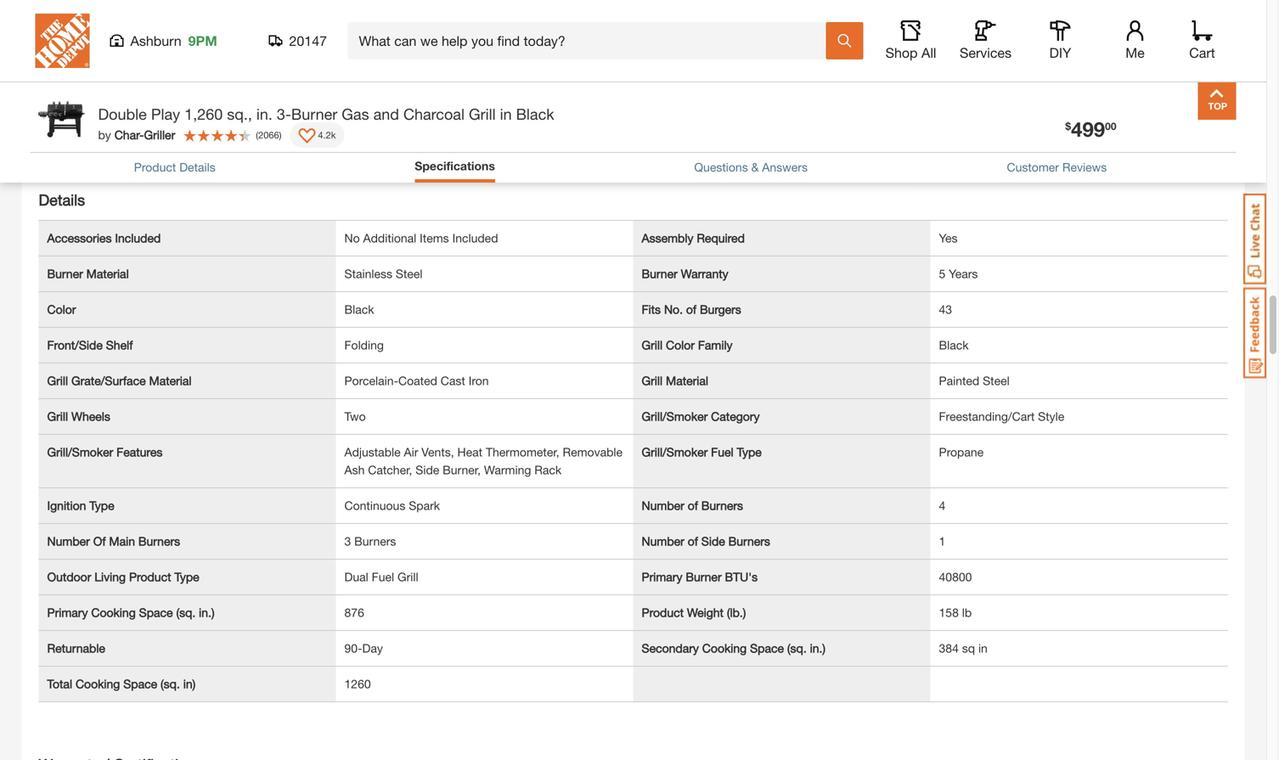 Task type: locate. For each thing, give the bounding box(es) containing it.
space for primary cooking space (sq. in.)
[[139, 606, 173, 620]]

(in.) for assembled depth (in.)
[[145, 76, 164, 90]]

grill for grill color family
[[642, 338, 663, 352]]

primary down outdoor
[[47, 606, 88, 620]]

product for product weight (lb.)
[[642, 606, 684, 620]]

assembly required
[[642, 231, 745, 245]]

number left of
[[47, 534, 90, 548]]

heat
[[457, 445, 483, 459]]

gas
[[342, 105, 369, 123]]

ashburn 9pm
[[130, 33, 217, 49]]

(lb.)
[[727, 606, 746, 620]]

1 vertical spatial product
[[129, 570, 171, 584]]

grill left wheels
[[47, 409, 68, 423]]

0 vertical spatial product
[[134, 160, 176, 174]]

2 horizontal spatial type
[[737, 445, 762, 459]]

customer reviews button
[[1007, 158, 1107, 176], [1007, 158, 1107, 176]]

1 vertical spatial steel
[[983, 374, 1010, 388]]

included
[[115, 231, 161, 245], [452, 231, 498, 245]]

grill down front/side
[[47, 374, 68, 388]]

0 vertical spatial primary
[[642, 570, 683, 584]]

1 vertical spatial fuel
[[372, 570, 394, 584]]

1 horizontal spatial type
[[174, 570, 199, 584]]

stainless
[[344, 267, 393, 281]]

type
[[737, 445, 762, 459], [89, 499, 114, 513], [174, 570, 199, 584]]

air
[[404, 445, 418, 459]]

space down btu's
[[750, 641, 784, 655]]

1 vertical spatial primary
[[47, 606, 88, 620]]

grill/smoker
[[642, 409, 708, 423], [47, 445, 113, 459], [642, 445, 708, 459]]

49.20
[[939, 76, 969, 90]]

secondary cooking space (sq. in.)
[[642, 641, 826, 655]]

0 horizontal spatial side
[[416, 463, 439, 477]]

primary up 'product weight (lb.)'
[[642, 570, 683, 584]]

primary
[[642, 570, 683, 584], [47, 606, 88, 620]]

of for burners
[[688, 499, 698, 513]]

1 horizontal spatial included
[[452, 231, 498, 245]]

grill down grill color family at top
[[642, 374, 663, 388]]

cooking for secondary
[[702, 641, 747, 655]]

product right living
[[129, 570, 171, 584]]

384
[[939, 641, 959, 655]]

type down category
[[737, 445, 762, 459]]

accessories
[[47, 231, 112, 245]]

primary for primary burner btu's
[[642, 570, 683, 584]]

no.
[[664, 302, 683, 316]]

cooking for total
[[76, 677, 120, 691]]

primary for primary cooking space (sq. in.)
[[47, 606, 88, 620]]

number up number of side burners
[[642, 499, 685, 513]]

details up accessories
[[39, 191, 85, 209]]

product weight (lb.)
[[642, 606, 746, 620]]

cooking down (lb.)
[[702, 641, 747, 655]]

details down 1,260
[[179, 160, 216, 174]]

0 horizontal spatial included
[[115, 231, 161, 245]]

included right accessories
[[115, 231, 161, 245]]

painted steel
[[939, 374, 1010, 388]]

fuel
[[711, 445, 734, 459], [372, 570, 394, 584]]

cooking for primary
[[91, 606, 136, 620]]

1 horizontal spatial black
[[516, 105, 554, 123]]

in for 66.00 in
[[378, 76, 387, 90]]

in.
[[256, 105, 273, 123]]

2 vertical spatial of
[[688, 534, 698, 548]]

0 horizontal spatial black
[[344, 302, 374, 316]]

rack
[[535, 463, 562, 477]]

in.) for secondary cooking space (sq. in.)
[[810, 641, 826, 655]]

assembled height (in.)
[[642, 76, 761, 90]]

accessories included
[[47, 231, 161, 245]]

0 vertical spatial details
[[179, 160, 216, 174]]

of for side
[[688, 534, 698, 548]]

0 vertical spatial side
[[416, 463, 439, 477]]

grill/smoker down 'grill/smoker category'
[[642, 445, 708, 459]]

cooking down living
[[91, 606, 136, 620]]

steel down no additional items included
[[396, 267, 423, 281]]

catcher,
[[368, 463, 412, 477]]

burners up number of side burners
[[702, 499, 743, 513]]

color up front/side
[[47, 302, 76, 316]]

space down the outdoor living product type
[[139, 606, 173, 620]]

0 horizontal spatial fuel
[[372, 570, 394, 584]]

assembled for assembled height (in.)
[[642, 76, 701, 90]]

me button
[[1108, 20, 1163, 61]]

of up number of side burners
[[688, 499, 698, 513]]

freestanding/cart
[[939, 409, 1035, 423]]

0 vertical spatial (sq.
[[176, 606, 196, 620]]

2 vertical spatial (sq.
[[161, 677, 180, 691]]

grill down fits
[[642, 338, 663, 352]]

questions & answers button
[[694, 158, 808, 176], [694, 158, 808, 176]]

assembled for assembled depth (in.)
[[47, 76, 106, 90]]

assembled left height
[[642, 76, 701, 90]]

grill color family
[[642, 338, 733, 352]]

1 vertical spatial color
[[666, 338, 695, 352]]

painted
[[939, 374, 980, 388]]

side down 'vents,'
[[416, 463, 439, 477]]

5
[[939, 267, 946, 281]]

384 sq in
[[939, 641, 988, 655]]

in right 66.00
[[378, 76, 387, 90]]

in.)
[[199, 606, 215, 620], [810, 641, 826, 655]]

material right grate/surface
[[149, 374, 192, 388]]

0 vertical spatial steel
[[396, 267, 423, 281]]

(in.) right height
[[743, 76, 761, 90]]

1
[[939, 534, 946, 548]]

living
[[95, 570, 126, 584]]

material down accessories included
[[86, 267, 129, 281]]

family
[[698, 338, 733, 352]]

years
[[949, 267, 978, 281]]

0 horizontal spatial type
[[89, 499, 114, 513]]

burners right 3
[[354, 534, 396, 548]]

(sq. for secondary cooking space (sq. in.)
[[787, 641, 807, 655]]

2 horizontal spatial black
[[939, 338, 969, 352]]

steel up freestanding/cart style on the right of page
[[983, 374, 1010, 388]]

2 included from the left
[[452, 231, 498, 245]]

2 horizontal spatial material
[[666, 374, 709, 388]]

2 vertical spatial product
[[642, 606, 684, 620]]

primary burner btu's
[[642, 570, 758, 584]]

2 vertical spatial space
[[123, 677, 157, 691]]

all
[[922, 45, 937, 61]]

1 horizontal spatial in.)
[[810, 641, 826, 655]]

services
[[960, 45, 1012, 61]]

shop all button
[[884, 20, 938, 61]]

$
[[1066, 120, 1071, 132]]

number for number of burners
[[642, 499, 685, 513]]

propane
[[939, 445, 984, 459]]

grill/smoker down grill wheels
[[47, 445, 113, 459]]

grill/smoker for grill/smoker category
[[642, 409, 708, 423]]

of down number of burners
[[688, 534, 698, 548]]

space left in)
[[123, 677, 157, 691]]

fuel right the dual
[[372, 570, 394, 584]]

included right items
[[452, 231, 498, 245]]

display image
[[299, 128, 316, 145]]

2 vertical spatial black
[[939, 338, 969, 352]]

1 vertical spatial cooking
[[702, 641, 747, 655]]

product up secondary
[[642, 606, 684, 620]]

number
[[642, 499, 685, 513], [47, 534, 90, 548], [642, 534, 685, 548]]

( 2066 )
[[256, 129, 282, 140]]

yes
[[939, 231, 958, 245]]

width
[[110, 112, 141, 126]]

cart
[[1190, 45, 1215, 61]]

0 vertical spatial color
[[47, 302, 76, 316]]

continuous
[[344, 499, 406, 513]]

1 vertical spatial of
[[688, 499, 698, 513]]

product for product details
[[134, 160, 176, 174]]

required
[[697, 231, 745, 245]]

0 vertical spatial type
[[737, 445, 762, 459]]

(in.) up "griller"
[[144, 112, 163, 126]]

the home depot logo image
[[35, 14, 90, 68]]

1 horizontal spatial details
[[179, 160, 216, 174]]

0 vertical spatial cooking
[[91, 606, 136, 620]]

1 horizontal spatial steel
[[983, 374, 1010, 388]]

product details button
[[134, 158, 216, 176], [134, 158, 216, 176]]

steel for painted steel
[[983, 374, 1010, 388]]

product down "griller"
[[134, 160, 176, 174]]

cooking right 'total' on the left bottom of the page
[[76, 677, 120, 691]]

1 vertical spatial space
[[750, 641, 784, 655]]

grill/smoker category
[[642, 409, 760, 423]]

returnable
[[47, 641, 105, 655]]

0 horizontal spatial material
[[86, 267, 129, 281]]

side up primary burner btu's
[[702, 534, 725, 548]]

1 vertical spatial type
[[89, 499, 114, 513]]

0 horizontal spatial in.)
[[199, 606, 215, 620]]

(in.) right depth
[[145, 76, 164, 90]]

1 vertical spatial in.)
[[810, 641, 826, 655]]

0 vertical spatial space
[[139, 606, 173, 620]]

66.00
[[344, 76, 374, 90]]

1 horizontal spatial primary
[[642, 570, 683, 584]]

type right ignition
[[89, 499, 114, 513]]

fits no. of burgers
[[642, 302, 741, 316]]

product image image
[[34, 90, 90, 145]]

2 vertical spatial type
[[174, 570, 199, 584]]

0 horizontal spatial steel
[[396, 267, 423, 281]]

in right 30.50
[[378, 112, 387, 126]]

0 horizontal spatial primary
[[47, 606, 88, 620]]

2 vertical spatial cooking
[[76, 677, 120, 691]]

1 vertical spatial (sq.
[[787, 641, 807, 655]]

number down number of burners
[[642, 534, 685, 548]]

assembled down "dimensions"
[[47, 76, 106, 90]]

assembled depth (in.)
[[47, 76, 164, 90]]

grill right charcoal
[[469, 105, 496, 123]]

type up primary cooking space (sq. in.)
[[174, 570, 199, 584]]

of right no. on the right of page
[[686, 302, 697, 316]]

1 horizontal spatial side
[[702, 534, 725, 548]]

assembled up by at the left top
[[47, 112, 106, 126]]

space for total cooking space (sq. in)
[[123, 677, 157, 691]]

warming
[[484, 463, 531, 477]]

material down grill color family at top
[[666, 374, 709, 388]]

in right 49.20 at the right of the page
[[972, 76, 981, 90]]

1 horizontal spatial fuel
[[711, 445, 734, 459]]

2066
[[258, 129, 279, 140]]

90-
[[344, 641, 362, 655]]

1 vertical spatial details
[[39, 191, 85, 209]]

color left family
[[666, 338, 695, 352]]

0 vertical spatial in.)
[[199, 606, 215, 620]]

90-day
[[344, 641, 383, 655]]

0 vertical spatial fuel
[[711, 445, 734, 459]]

What can we help you find today? search field
[[359, 23, 825, 59]]

fuel down category
[[711, 445, 734, 459]]

questions
[[694, 160, 748, 174]]

services button
[[959, 20, 1013, 61]]

in)
[[183, 677, 196, 691]]

876
[[344, 606, 364, 620]]

grill/smoker down grill material
[[642, 409, 708, 423]]

158
[[939, 606, 959, 620]]



Task type: describe. For each thing, give the bounding box(es) containing it.
answers
[[762, 160, 808, 174]]

additional
[[363, 231, 417, 245]]

material for grill material
[[666, 374, 709, 388]]

in right sq
[[979, 641, 988, 655]]

btu's
[[725, 570, 758, 584]]

items
[[420, 231, 449, 245]]

grill for grill grate/surface material
[[47, 374, 68, 388]]

spark
[[409, 499, 440, 513]]

vents,
[[422, 445, 454, 459]]

day
[[362, 641, 383, 655]]

number for number of main burners
[[47, 534, 90, 548]]

height
[[704, 76, 739, 90]]

char-
[[114, 128, 144, 142]]

reviews
[[1063, 160, 1107, 174]]

0 vertical spatial of
[[686, 302, 697, 316]]

9pm
[[188, 33, 217, 49]]

in right charcoal
[[500, 105, 512, 123]]

outdoor
[[47, 570, 91, 584]]

1 horizontal spatial color
[[666, 338, 695, 352]]

sq.,
[[227, 105, 252, 123]]

burner,
[[443, 463, 481, 477]]

primary cooking space (sq. in.)
[[47, 606, 215, 620]]

play
[[151, 105, 180, 123]]

grill for grill material
[[642, 374, 663, 388]]

shop all
[[886, 45, 937, 61]]

side inside adjustable air vents, heat thermometer, removable ash catcher, side burner, warming rack
[[416, 463, 439, 477]]

cast
[[441, 374, 465, 388]]

ignition
[[47, 499, 86, 513]]

43
[[939, 302, 952, 316]]

1,260
[[185, 105, 223, 123]]

burner warranty
[[642, 267, 729, 281]]

diy
[[1050, 45, 1072, 61]]

sq
[[962, 641, 975, 655]]

thermometer,
[[486, 445, 560, 459]]

grill/smoker for grill/smoker features
[[47, 445, 113, 459]]

grill/smoker for grill/smoker fuel type
[[642, 445, 708, 459]]

(sq. for primary cooking space (sq. in.)
[[176, 606, 196, 620]]

by
[[98, 128, 111, 142]]

front/side shelf
[[47, 338, 133, 352]]

)
[[279, 129, 282, 140]]

grill/smoker fuel type
[[642, 445, 762, 459]]

adjustable
[[344, 445, 401, 459]]

porcelain-
[[344, 374, 398, 388]]

66.00 in
[[344, 76, 387, 90]]

charcoal
[[403, 105, 465, 123]]

continuous spark
[[344, 499, 440, 513]]

style
[[1038, 409, 1065, 423]]

158 lb
[[939, 606, 972, 620]]

burner down assembly
[[642, 267, 678, 281]]

shop
[[886, 45, 918, 61]]

burner down accessories
[[47, 267, 83, 281]]

live chat image
[[1244, 194, 1267, 285]]

grate/surface
[[71, 374, 146, 388]]

(in.) for assembled height (in.)
[[743, 76, 761, 90]]

499
[[1071, 117, 1105, 141]]

grill/smoker features
[[47, 445, 163, 459]]

depth
[[110, 76, 142, 90]]

5 years
[[939, 267, 978, 281]]

&
[[751, 160, 759, 174]]

number for number of side burners
[[642, 534, 685, 548]]

0 horizontal spatial color
[[47, 302, 76, 316]]

number of main burners
[[47, 534, 180, 548]]

1 included from the left
[[115, 231, 161, 245]]

grill right the dual
[[398, 570, 418, 584]]

in for 49.20 in
[[972, 76, 981, 90]]

in for 30.50 in
[[378, 112, 387, 126]]

3-
[[277, 105, 291, 123]]

burners right main at the bottom left
[[138, 534, 180, 548]]

and
[[373, 105, 399, 123]]

grill for grill wheels
[[47, 409, 68, 423]]

4.2k
[[318, 129, 336, 140]]

1 vertical spatial side
[[702, 534, 725, 548]]

of
[[93, 534, 106, 548]]

feedback link image
[[1244, 287, 1267, 379]]

customer
[[1007, 160, 1059, 174]]

warranty
[[681, 267, 729, 281]]

steel for stainless steel
[[396, 267, 423, 281]]

0 vertical spatial black
[[516, 105, 554, 123]]

40800
[[939, 570, 972, 584]]

1 horizontal spatial material
[[149, 374, 192, 388]]

burgers
[[700, 302, 741, 316]]

30.50
[[344, 112, 374, 126]]

wheels
[[71, 409, 110, 423]]

3
[[344, 534, 351, 548]]

4
[[939, 499, 946, 513]]

lb
[[962, 606, 972, 620]]

1260
[[344, 677, 371, 691]]

questions & answers
[[694, 160, 808, 174]]

ash
[[344, 463, 365, 477]]

0 horizontal spatial details
[[39, 191, 85, 209]]

cart link
[[1184, 20, 1221, 61]]

material for burner material
[[86, 267, 129, 281]]

top button
[[1198, 82, 1237, 120]]

porcelain-coated cast iron
[[344, 374, 489, 388]]

(in.) for assembled width (in.)
[[144, 112, 163, 126]]

grill material
[[642, 374, 709, 388]]

assembled for assembled width (in.)
[[47, 112, 106, 126]]

iron
[[469, 374, 489, 388]]

burners up btu's
[[729, 534, 770, 548]]

20147 button
[[269, 32, 327, 49]]

space for secondary cooking space (sq. in.)
[[750, 641, 784, 655]]

coated
[[398, 374, 437, 388]]

two
[[344, 409, 366, 423]]

double
[[98, 105, 147, 123]]

front/side
[[47, 338, 103, 352]]

shelf
[[106, 338, 133, 352]]

stainless steel
[[344, 267, 423, 281]]

category
[[711, 409, 760, 423]]

49.20 in
[[939, 76, 981, 90]]

in.) for primary cooking space (sq. in.)
[[199, 606, 215, 620]]

grill grate/surface material
[[47, 374, 192, 388]]

griller
[[144, 128, 175, 142]]

3 burners
[[344, 534, 396, 548]]

burner up 'weight'
[[686, 570, 722, 584]]

freestanding/cart style
[[939, 409, 1065, 423]]

(sq. for total cooking space (sq. in)
[[161, 677, 180, 691]]

ignition type
[[47, 499, 114, 513]]

1 vertical spatial black
[[344, 302, 374, 316]]

burner up display icon
[[291, 105, 337, 123]]

$ 499 00
[[1066, 117, 1117, 141]]

specifications
[[415, 159, 495, 173]]

30.50 in
[[344, 112, 387, 126]]

fuel for dual
[[372, 570, 394, 584]]

fuel for grill/smoker
[[711, 445, 734, 459]]

no additional items included
[[344, 231, 498, 245]]



Task type: vqa. For each thing, say whether or not it's contained in the screenshot.


